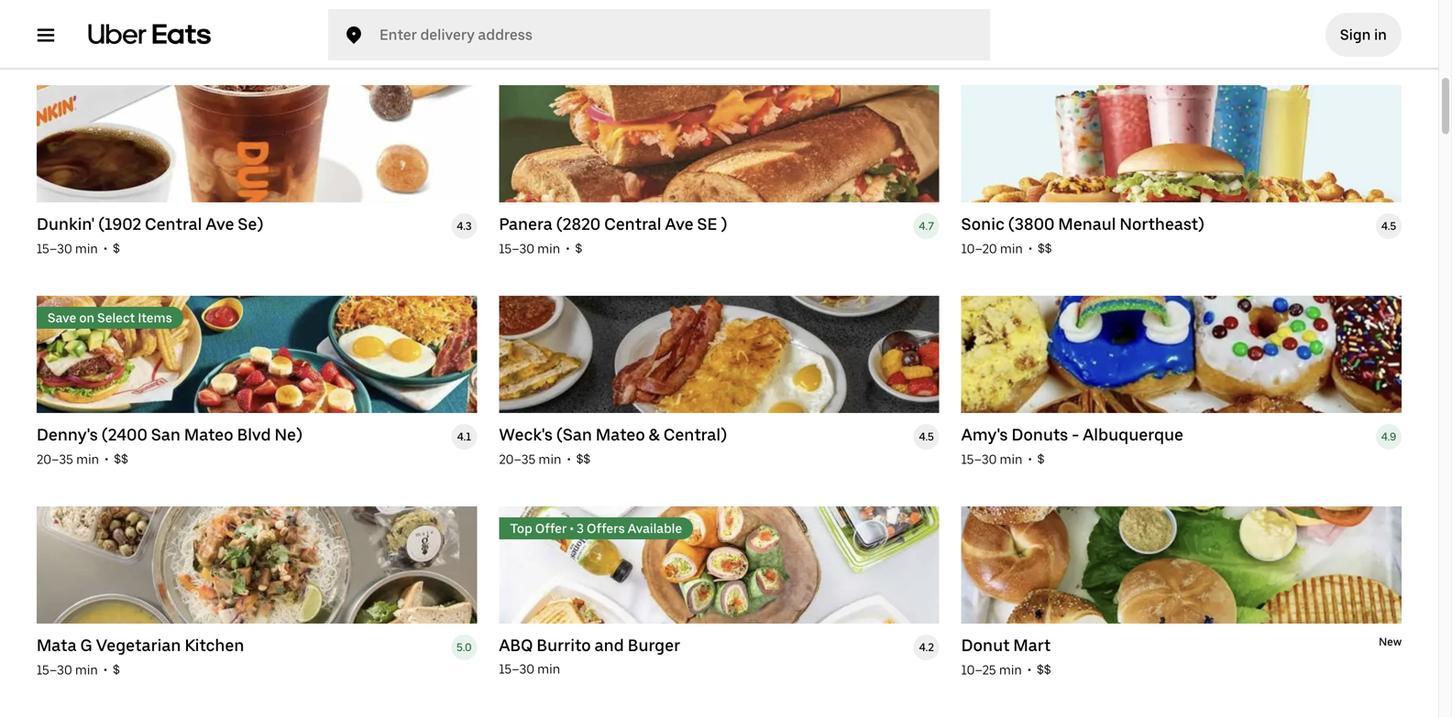 Task type: locate. For each thing, give the bounding box(es) containing it.
1 horizontal spatial in
[[1374, 26, 1387, 44]]

in
[[239, 6, 252, 23], [1374, 26, 1387, 44]]

find more restaurants nearby in albuquerque .
[[37, 6, 346, 23]]

albuquerque link
[[255, 6, 343, 23]]

main navigation menu image
[[37, 26, 55, 44]]

restaurants
[[109, 6, 186, 23]]

in right sign
[[1374, 26, 1387, 44]]

0 horizontal spatial in
[[239, 6, 252, 23]]

.
[[343, 6, 346, 23]]

uber eats home image
[[88, 24, 211, 46]]

sign
[[1340, 26, 1371, 44]]

Enter delivery address text field
[[380, 17, 968, 53]]

in right nearby
[[239, 6, 252, 23]]

more
[[70, 6, 105, 23]]

albuquerque
[[255, 6, 343, 23]]

1 vertical spatial in
[[1374, 26, 1387, 44]]

0 vertical spatial in
[[239, 6, 252, 23]]

sign in link
[[1326, 13, 1402, 57]]



Task type: describe. For each thing, give the bounding box(es) containing it.
sign in
[[1340, 26, 1387, 44]]

nearby
[[189, 6, 236, 23]]

find
[[37, 6, 67, 23]]



Task type: vqa. For each thing, say whether or not it's contained in the screenshot.
FOR in the bottom of the page
no



